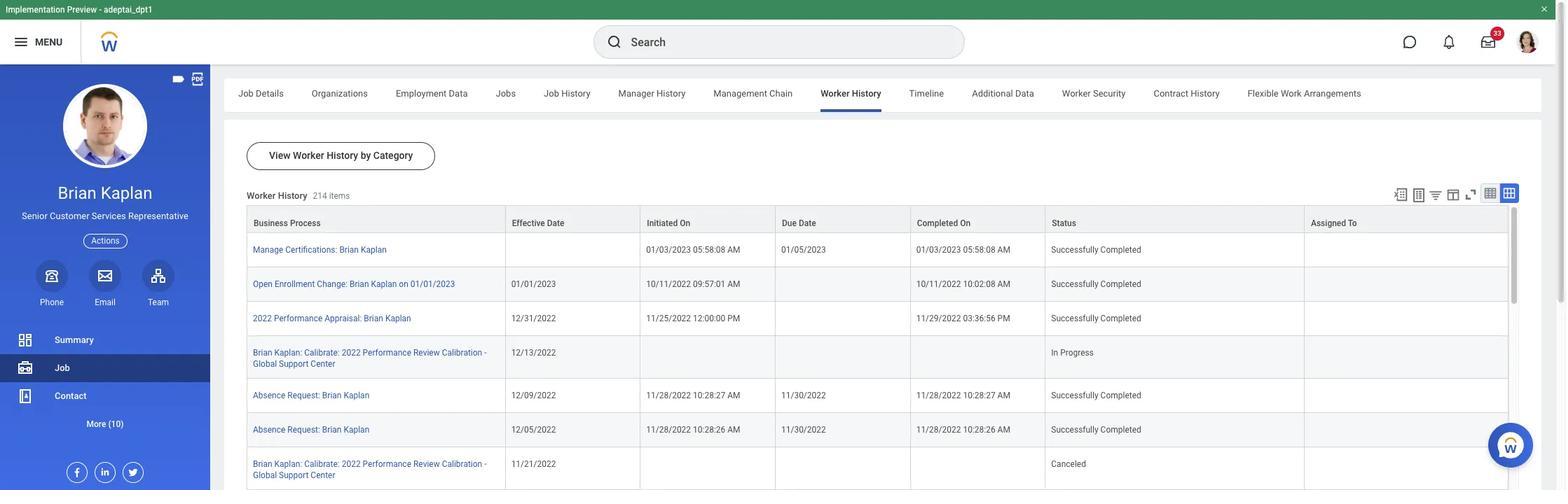 Task type: describe. For each thing, give the bounding box(es) containing it.
fullscreen image
[[1463, 187, 1479, 203]]

11/25/2022 12:00:00 pm
[[646, 314, 740, 324]]

successfully completed for 11/28/2022 10:28:26 am
[[1051, 426, 1142, 435]]

11/25/2022
[[646, 314, 691, 324]]

status
[[1052, 219, 1076, 229]]

linkedin image
[[95, 463, 111, 478]]

contract
[[1154, 88, 1189, 99]]

brian kaplan: calibrate: 2022 performance review calibration - global support center link for 12/13/2022
[[253, 346, 487, 369]]

09:57:01
[[693, 280, 726, 290]]

manage certifications: brian kaplan
[[253, 245, 387, 255]]

phone
[[40, 298, 64, 308]]

history for worker history
[[852, 88, 881, 99]]

close environment banner image
[[1540, 5, 1549, 13]]

row containing open enrollment change: brian kaplan on 01/01/2023
[[247, 268, 1509, 302]]

email brian kaplan element
[[89, 297, 121, 308]]

menu button
[[0, 20, 81, 64]]

initiated on button
[[641, 206, 775, 233]]

brian kaplan
[[58, 184, 152, 203]]

kaplan inside navigation pane region
[[101, 184, 152, 203]]

team
[[148, 298, 169, 308]]

performance for 12/13/2022
[[363, 348, 411, 358]]

business process
[[254, 219, 321, 229]]

business process button
[[247, 206, 505, 233]]

phone button
[[36, 260, 68, 308]]

summary
[[55, 335, 94, 346]]

actions button
[[84, 234, 127, 249]]

summary image
[[17, 332, 34, 349]]

details
[[256, 88, 284, 99]]

implementation preview -   adeptai_dpt1
[[6, 5, 153, 15]]

view worker history by category
[[269, 150, 413, 161]]

appraisal:
[[325, 314, 362, 324]]

list containing summary
[[0, 327, 210, 439]]

job inside job link
[[55, 363, 70, 374]]

row containing 2022 performance appraisal: brian kaplan
[[247, 302, 1509, 336]]

by
[[361, 150, 371, 161]]

assigned to
[[1311, 219, 1357, 229]]

view team image
[[150, 268, 167, 284]]

date for due date
[[799, 219, 816, 229]]

1 01/01/2023 from the left
[[410, 280, 455, 290]]

11/29/2022
[[916, 314, 961, 324]]

representative
[[128, 211, 188, 222]]

assigned to button
[[1305, 206, 1508, 233]]

absence request: brian kaplan link for 12/05/2022
[[253, 423, 370, 435]]

phone brian kaplan element
[[36, 297, 68, 308]]

more (10) button
[[0, 416, 210, 433]]

kaplan inside 'open enrollment change: brian kaplan on 01/01/2023' link
[[371, 280, 397, 290]]

2 11/28/2022 10:28:27 am from the left
[[916, 391, 1011, 401]]

to
[[1348, 219, 1357, 229]]

email
[[95, 298, 116, 308]]

arrangements
[[1304, 88, 1362, 99]]

completed for 11/28/2022 10:28:26 am
[[1101, 426, 1142, 435]]

history inside view worker history by category button
[[327, 150, 358, 161]]

absence for 12/09/2022
[[253, 391, 286, 401]]

2022 for 12/13/2022
[[342, 348, 361, 358]]

33 button
[[1473, 27, 1505, 57]]

10/11/2022 09:57:01 am
[[646, 280, 741, 290]]

center for 11/21/2022
[[311, 471, 335, 481]]

inbox large image
[[1482, 35, 1496, 49]]

open
[[253, 280, 273, 290]]

flexible
[[1248, 88, 1279, 99]]

successfully completed for 01/03/2023 05:58:08 am
[[1051, 245, 1142, 255]]

2 11/28/2022 10:28:26 am from the left
[[916, 426, 1011, 435]]

job image
[[17, 360, 34, 377]]

security
[[1093, 88, 1126, 99]]

(10)
[[108, 420, 124, 430]]

1 01/03/2023 from the left
[[646, 245, 691, 255]]

12/31/2022
[[511, 314, 556, 324]]

more (10)
[[87, 420, 124, 430]]

worker history 214 items
[[247, 191, 350, 201]]

- for 11/21/2022
[[484, 460, 487, 470]]

on for initiated on
[[680, 219, 690, 229]]

email button
[[89, 260, 121, 308]]

contract history
[[1154, 88, 1220, 99]]

completed inside popup button
[[917, 219, 958, 229]]

successfully completed for 11/29/2022 03:36:56 pm
[[1051, 314, 1142, 324]]

category
[[373, 150, 413, 161]]

preview
[[67, 5, 97, 15]]

adeptai_dpt1
[[104, 5, 153, 15]]

6 row from the top
[[247, 379, 1509, 414]]

calibrate: for 12/13/2022
[[304, 348, 340, 358]]

history for manager history
[[657, 88, 686, 99]]

initiated on
[[647, 219, 690, 229]]

worker inside button
[[293, 150, 324, 161]]

12/05/2022
[[511, 426, 556, 435]]

organizations
[[312, 88, 368, 99]]

worker history
[[821, 88, 881, 99]]

11/21/2022
[[511, 460, 556, 470]]

data for employment data
[[449, 88, 468, 99]]

expand table image
[[1503, 186, 1517, 200]]

flexible work arrangements
[[1248, 88, 1362, 99]]

export to worksheets image
[[1411, 187, 1428, 204]]

senior
[[22, 211, 48, 222]]

navigation pane region
[[0, 64, 210, 491]]

menu banner
[[0, 0, 1556, 64]]

1 10:28:26 from the left
[[693, 426, 726, 435]]

team link
[[142, 260, 175, 308]]

0 vertical spatial 2022
[[253, 314, 272, 324]]

request: for 12/05/2022
[[288, 426, 320, 435]]

search image
[[606, 34, 623, 50]]

contact link
[[0, 383, 210, 411]]

manager
[[619, 88, 654, 99]]

certifications:
[[285, 245, 337, 255]]

2 05:58:08 from the left
[[963, 245, 996, 255]]

actions
[[91, 236, 120, 246]]

5 row from the top
[[247, 336, 1509, 379]]

brian kaplan: calibrate: 2022 performance review calibration - global support center link for 11/21/2022
[[253, 457, 487, 481]]

2022 performance appraisal: brian kaplan
[[253, 314, 411, 324]]

due date
[[782, 219, 816, 229]]

performance for 11/21/2022
[[363, 460, 411, 470]]

row containing manage certifications: brian kaplan
[[247, 233, 1509, 268]]

11/30/2022 for 11/28/2022 10:28:26 am
[[781, 426, 826, 435]]

Search Workday  search field
[[631, 27, 935, 57]]

view worker history by category button
[[247, 142, 436, 170]]

in
[[1051, 348, 1058, 358]]

kaplan: for 11/21/2022
[[274, 460, 302, 470]]

successfully for 11/28/2022 10:28:27 am
[[1051, 391, 1099, 401]]

7 row from the top
[[247, 414, 1509, 448]]

row containing business process
[[247, 205, 1509, 233]]

contact image
[[17, 388, 34, 405]]

successfully completed for 11/28/2022 10:28:27 am
[[1051, 391, 1142, 401]]

change:
[[317, 280, 348, 290]]

kaplan inside manage certifications: brian kaplan link
[[361, 245, 387, 255]]

job for job history
[[544, 88, 559, 99]]

01/05/2023
[[781, 245, 826, 255]]

review for 11/21/2022
[[413, 460, 440, 470]]

canceled
[[1051, 460, 1086, 470]]

status button
[[1046, 206, 1304, 233]]

progress
[[1060, 348, 1094, 358]]

brian kaplan: calibrate: 2022 performance review calibration - global support center for 12/13/2022
[[253, 348, 487, 369]]

chain
[[770, 88, 793, 99]]

2 10:28:27 from the left
[[963, 391, 996, 401]]

history for contract history
[[1191, 88, 1220, 99]]

worker for worker security
[[1062, 88, 1091, 99]]

request: for 12/09/2022
[[288, 391, 320, 401]]

business
[[254, 219, 288, 229]]



Task type: locate. For each thing, give the bounding box(es) containing it.
additional
[[972, 88, 1013, 99]]

job left details
[[238, 88, 254, 99]]

management chain
[[714, 88, 793, 99]]

0 horizontal spatial 10:28:26
[[693, 426, 726, 435]]

0 vertical spatial kaplan:
[[274, 348, 302, 358]]

brian kaplan: calibrate: 2022 performance review calibration - global support center for 11/21/2022
[[253, 460, 487, 481]]

2 01/01/2023 from the left
[[511, 280, 556, 290]]

1 vertical spatial -
[[484, 348, 487, 358]]

01/03/2023 05:58:08 am down "completed on" at the top right of the page
[[916, 245, 1011, 255]]

process
[[290, 219, 321, 229]]

1 horizontal spatial job
[[238, 88, 254, 99]]

tag image
[[171, 71, 186, 87]]

1 horizontal spatial 01/03/2023
[[916, 245, 961, 255]]

1 brian kaplan: calibrate: 2022 performance review calibration - global support center link from the top
[[253, 346, 487, 369]]

0 horizontal spatial 01/03/2023
[[646, 245, 691, 255]]

successfully completed for 10/11/2022 10:02:08 am
[[1051, 280, 1142, 290]]

select to filter grid data image
[[1428, 188, 1444, 203]]

10/11/2022 10:02:08 am
[[916, 280, 1011, 290]]

1 horizontal spatial date
[[799, 219, 816, 229]]

support for 12/13/2022
[[279, 360, 309, 369]]

history for worker history 214 items
[[278, 191, 307, 201]]

0 vertical spatial support
[[279, 360, 309, 369]]

successfully for 11/28/2022 10:28:26 am
[[1051, 426, 1099, 435]]

pm
[[728, 314, 740, 324], [998, 314, 1010, 324]]

1 vertical spatial global
[[253, 471, 277, 481]]

1 horizontal spatial on
[[960, 219, 971, 229]]

team brian kaplan element
[[142, 297, 175, 308]]

05:58:08 down initiated on popup button
[[693, 245, 726, 255]]

2022 for 11/21/2022
[[342, 460, 361, 470]]

job history
[[544, 88, 590, 99]]

due
[[782, 219, 797, 229]]

global for 11/21/2022
[[253, 471, 277, 481]]

1 11/28/2022 10:28:26 am from the left
[[646, 426, 741, 435]]

3 successfully completed from the top
[[1051, 314, 1142, 324]]

job details
[[238, 88, 284, 99]]

pm right 12:00:00
[[728, 314, 740, 324]]

1 horizontal spatial pm
[[998, 314, 1010, 324]]

notifications large image
[[1442, 35, 1456, 49]]

2 01/03/2023 from the left
[[916, 245, 961, 255]]

1 vertical spatial center
[[311, 471, 335, 481]]

2 absence from the top
[[253, 426, 286, 435]]

completed on
[[917, 219, 971, 229]]

10/11/2022 up 11/25/2022
[[646, 280, 691, 290]]

1 global from the top
[[253, 360, 277, 369]]

history for job history
[[562, 88, 590, 99]]

- for 12/13/2022
[[484, 348, 487, 358]]

1 11/30/2022 from the top
[[781, 391, 826, 401]]

successfully for 10/11/2022 10:02:08 am
[[1051, 280, 1099, 290]]

request:
[[288, 391, 320, 401], [288, 426, 320, 435]]

01/03/2023 down "completed on" at the top right of the page
[[916, 245, 961, 255]]

initiated
[[647, 219, 678, 229]]

more
[[87, 420, 106, 430]]

items
[[329, 192, 350, 201]]

2 support from the top
[[279, 471, 309, 481]]

0 horizontal spatial 05:58:08
[[693, 245, 726, 255]]

summary link
[[0, 327, 210, 355]]

01/03/2023 05:58:08 am down initiated on popup button
[[646, 245, 741, 255]]

history right 'contract'
[[1191, 88, 1220, 99]]

1 absence request: brian kaplan from the top
[[253, 391, 370, 401]]

1 calibrate: from the top
[[304, 348, 340, 358]]

absence
[[253, 391, 286, 401], [253, 426, 286, 435]]

2 global from the top
[[253, 471, 277, 481]]

0 vertical spatial request:
[[288, 391, 320, 401]]

2 brian kaplan: calibrate: 2022 performance review calibration - global support center from the top
[[253, 460, 487, 481]]

calibrate:
[[304, 348, 340, 358], [304, 460, 340, 470]]

5 successfully from the top
[[1051, 426, 1099, 435]]

1 horizontal spatial data
[[1015, 88, 1034, 99]]

0 vertical spatial brian kaplan: calibrate: 2022 performance review calibration - global support center link
[[253, 346, 487, 369]]

1 vertical spatial absence
[[253, 426, 286, 435]]

row
[[247, 205, 1509, 233], [247, 233, 1509, 268], [247, 268, 1509, 302], [247, 302, 1509, 336], [247, 336, 1509, 379], [247, 379, 1509, 414], [247, 414, 1509, 448], [247, 448, 1509, 491]]

on for completed on
[[960, 219, 971, 229]]

0 vertical spatial global
[[253, 360, 277, 369]]

11/28/2022 10:28:27 am
[[646, 391, 741, 401], [916, 391, 1011, 401]]

10:28:26
[[693, 426, 726, 435], [963, 426, 996, 435]]

0 vertical spatial -
[[99, 5, 102, 15]]

on
[[399, 280, 408, 290]]

2 successfully completed from the top
[[1051, 280, 1142, 290]]

job for job details
[[238, 88, 254, 99]]

1 kaplan: from the top
[[274, 348, 302, 358]]

absence request: brian kaplan for 12/05/2022
[[253, 426, 370, 435]]

0 horizontal spatial 01/03/2023 05:58:08 am
[[646, 245, 741, 255]]

0 horizontal spatial 10/11/2022
[[646, 280, 691, 290]]

date right effective on the top left of page
[[547, 219, 565, 229]]

1 vertical spatial calibration
[[442, 460, 482, 470]]

manager history
[[619, 88, 686, 99]]

implementation
[[6, 5, 65, 15]]

2 data from the left
[[1015, 88, 1034, 99]]

1 10:28:27 from the left
[[693, 391, 726, 401]]

kaplan inside 2022 performance appraisal: brian kaplan link
[[385, 314, 411, 324]]

2 kaplan: from the top
[[274, 460, 302, 470]]

1 support from the top
[[279, 360, 309, 369]]

worker left security
[[1062, 88, 1091, 99]]

history left timeline
[[852, 88, 881, 99]]

calibration
[[442, 348, 482, 358], [442, 460, 482, 470]]

table image
[[1484, 186, 1498, 200]]

214
[[313, 192, 327, 201]]

manage certifications: brian kaplan link
[[253, 243, 387, 255]]

0 horizontal spatial data
[[449, 88, 468, 99]]

0 horizontal spatial date
[[547, 219, 565, 229]]

8 row from the top
[[247, 448, 1509, 491]]

performance
[[274, 314, 323, 324], [363, 348, 411, 358], [363, 460, 411, 470]]

0 vertical spatial absence request: brian kaplan link
[[253, 388, 370, 401]]

1 date from the left
[[547, 219, 565, 229]]

01/03/2023 05:58:08 am
[[646, 245, 741, 255], [916, 245, 1011, 255]]

1 absence from the top
[[253, 391, 286, 401]]

0 horizontal spatial job
[[55, 363, 70, 374]]

0 vertical spatial calibrate:
[[304, 348, 340, 358]]

data right the additional
[[1015, 88, 1034, 99]]

am
[[728, 245, 741, 255], [998, 245, 1011, 255], [728, 280, 741, 290], [998, 280, 1011, 290], [728, 391, 741, 401], [998, 391, 1011, 401], [728, 426, 741, 435], [998, 426, 1011, 435]]

1 request: from the top
[[288, 391, 320, 401]]

1 11/28/2022 10:28:27 am from the left
[[646, 391, 741, 401]]

0 vertical spatial 11/30/2022
[[781, 391, 826, 401]]

2 vertical spatial -
[[484, 460, 487, 470]]

review for 12/13/2022
[[413, 348, 440, 358]]

services
[[92, 211, 126, 222]]

tab list containing job details
[[224, 78, 1542, 112]]

history
[[562, 88, 590, 99], [657, 88, 686, 99], [852, 88, 881, 99], [1191, 88, 1220, 99], [327, 150, 358, 161], [278, 191, 307, 201]]

view
[[269, 150, 291, 161]]

review
[[413, 348, 440, 358], [413, 460, 440, 470]]

1 horizontal spatial 11/28/2022 10:28:26 am
[[916, 426, 1011, 435]]

profile logan mcneil image
[[1517, 31, 1539, 56]]

3 successfully from the top
[[1051, 314, 1099, 324]]

customer
[[50, 211, 89, 222]]

completed for 11/29/2022 03:36:56 pm
[[1101, 314, 1142, 324]]

- right preview
[[99, 5, 102, 15]]

0 vertical spatial absence request: brian kaplan
[[253, 391, 370, 401]]

1 horizontal spatial 10:28:27
[[963, 391, 996, 401]]

2 10/11/2022 from the left
[[916, 280, 961, 290]]

2 calibrate: from the top
[[304, 460, 340, 470]]

effective date
[[512, 219, 565, 229]]

1 on from the left
[[680, 219, 690, 229]]

2 vertical spatial 2022
[[342, 460, 361, 470]]

completed on button
[[911, 206, 1045, 233]]

view printable version (pdf) image
[[190, 71, 205, 87]]

4 row from the top
[[247, 302, 1509, 336]]

absence request: brian kaplan for 12/09/2022
[[253, 391, 370, 401]]

1 10/11/2022 from the left
[[646, 280, 691, 290]]

2 11/30/2022 from the top
[[781, 426, 826, 435]]

1 horizontal spatial 11/28/2022 10:28:27 am
[[916, 391, 1011, 401]]

calibrate: for 11/21/2022
[[304, 460, 340, 470]]

successfully for 01/03/2023 05:58:08 am
[[1051, 245, 1099, 255]]

date right due
[[799, 219, 816, 229]]

0 vertical spatial brian kaplan: calibrate: 2022 performance review calibration - global support center
[[253, 348, 487, 369]]

0 horizontal spatial on
[[680, 219, 690, 229]]

support for 11/21/2022
[[279, 471, 309, 481]]

1 brian kaplan: calibrate: 2022 performance review calibration - global support center from the top
[[253, 348, 487, 369]]

brian kaplan: calibrate: 2022 performance review calibration - global support center link
[[253, 346, 487, 369], [253, 457, 487, 481]]

completed
[[917, 219, 958, 229], [1101, 245, 1142, 255], [1101, 280, 1142, 290], [1101, 314, 1142, 324], [1101, 391, 1142, 401], [1101, 426, 1142, 435]]

justify image
[[13, 34, 29, 50]]

- left 11/21/2022
[[484, 460, 487, 470]]

-
[[99, 5, 102, 15], [484, 348, 487, 358], [484, 460, 487, 470]]

1 successfully from the top
[[1051, 245, 1099, 255]]

1 vertical spatial 11/30/2022
[[781, 426, 826, 435]]

1 05:58:08 from the left
[[693, 245, 726, 255]]

1 vertical spatial calibrate:
[[304, 460, 340, 470]]

1 vertical spatial support
[[279, 471, 309, 481]]

kaplan: for 12/13/2022
[[274, 348, 302, 358]]

12/09/2022
[[511, 391, 556, 401]]

1 row from the top
[[247, 205, 1509, 233]]

0 horizontal spatial 11/28/2022 10:28:26 am
[[646, 426, 741, 435]]

05:58:08 down completed on popup button
[[963, 245, 996, 255]]

menu
[[35, 36, 63, 47]]

worker
[[821, 88, 850, 99], [1062, 88, 1091, 99], [293, 150, 324, 161], [247, 191, 276, 201]]

0 horizontal spatial 10:28:27
[[693, 391, 726, 401]]

1 vertical spatial brian kaplan: calibrate: 2022 performance review calibration - global support center
[[253, 460, 487, 481]]

center for 12/13/2022
[[311, 360, 335, 369]]

job up contact
[[55, 363, 70, 374]]

on right initiated
[[680, 219, 690, 229]]

brian inside navigation pane region
[[58, 184, 97, 203]]

1 vertical spatial kaplan:
[[274, 460, 302, 470]]

01/03/2023 down the initiated on
[[646, 245, 691, 255]]

1 successfully completed from the top
[[1051, 245, 1142, 255]]

history left 214
[[278, 191, 307, 201]]

2022
[[253, 314, 272, 324], [342, 348, 361, 358], [342, 460, 361, 470]]

history right the manager
[[657, 88, 686, 99]]

- left "12/13/2022"
[[484, 348, 487, 358]]

absence request: brian kaplan
[[253, 391, 370, 401], [253, 426, 370, 435]]

completed for 11/28/2022 10:28:27 am
[[1101, 391, 1142, 401]]

date for effective date
[[547, 219, 565, 229]]

1 vertical spatial absence request: brian kaplan
[[253, 426, 370, 435]]

additional data
[[972, 88, 1034, 99]]

enrollment
[[275, 280, 315, 290]]

global
[[253, 360, 277, 369], [253, 471, 277, 481]]

open enrollment change: brian kaplan on 01/01/2023
[[253, 280, 455, 290]]

2022 performance appraisal: brian kaplan link
[[253, 311, 411, 324]]

global for 12/13/2022
[[253, 360, 277, 369]]

worker right view
[[293, 150, 324, 161]]

jobs
[[496, 88, 516, 99]]

1 pm from the left
[[728, 314, 740, 324]]

1 vertical spatial request:
[[288, 426, 320, 435]]

1 center from the top
[[311, 360, 335, 369]]

phone image
[[42, 268, 62, 284]]

11/29/2022 03:36:56 pm
[[916, 314, 1010, 324]]

worker right chain
[[821, 88, 850, 99]]

due date button
[[776, 206, 910, 233]]

worker for worker history
[[821, 88, 850, 99]]

2 horizontal spatial job
[[544, 88, 559, 99]]

facebook image
[[67, 463, 83, 479]]

senior customer services representative
[[22, 211, 188, 222]]

effective
[[512, 219, 545, 229]]

2 on from the left
[[960, 219, 971, 229]]

0 vertical spatial calibration
[[442, 348, 482, 358]]

cell
[[506, 233, 641, 268], [1305, 233, 1509, 268], [776, 268, 911, 302], [1305, 268, 1509, 302], [776, 302, 911, 336], [1305, 302, 1509, 336], [641, 336, 776, 379], [776, 336, 911, 379], [911, 336, 1046, 379], [1305, 336, 1509, 379], [1305, 379, 1509, 414], [1305, 414, 1509, 448], [641, 448, 776, 491], [776, 448, 911, 491], [911, 448, 1046, 491], [1305, 448, 1509, 491]]

list
[[0, 327, 210, 439]]

calibration for 12/13/2022
[[442, 348, 482, 358]]

10/11/2022 for 10/11/2022 09:57:01 am
[[646, 280, 691, 290]]

timeline
[[909, 88, 944, 99]]

03:36:56
[[963, 314, 996, 324]]

2 absence request: brian kaplan from the top
[[253, 426, 370, 435]]

history left by
[[327, 150, 358, 161]]

2 vertical spatial performance
[[363, 460, 411, 470]]

in progress
[[1051, 348, 1094, 358]]

completed for 10/11/2022 10:02:08 am
[[1101, 280, 1142, 290]]

2 center from the top
[[311, 471, 335, 481]]

worker for worker history 214 items
[[247, 191, 276, 201]]

calibration for 11/21/2022
[[442, 460, 482, 470]]

1 calibration from the top
[[442, 348, 482, 358]]

more (10) button
[[0, 411, 210, 439]]

job link
[[0, 355, 210, 383]]

2 absence request: brian kaplan link from the top
[[253, 423, 370, 435]]

- inside menu banner
[[99, 5, 102, 15]]

1 horizontal spatial 05:58:08
[[963, 245, 996, 255]]

2 request: from the top
[[288, 426, 320, 435]]

2 successfully from the top
[[1051, 280, 1099, 290]]

on inside popup button
[[960, 219, 971, 229]]

0 horizontal spatial pm
[[728, 314, 740, 324]]

10/11/2022 for 10/11/2022 10:02:08 am
[[916, 280, 961, 290]]

2 10:28:26 from the left
[[963, 426, 996, 435]]

pm right 03:36:56 on the bottom right
[[998, 314, 1010, 324]]

2 row from the top
[[247, 233, 1509, 268]]

on
[[680, 219, 690, 229], [960, 219, 971, 229]]

date
[[547, 219, 565, 229], [799, 219, 816, 229]]

absence for 12/05/2022
[[253, 426, 286, 435]]

export to excel image
[[1393, 187, 1409, 203]]

1 horizontal spatial 01/03/2023 05:58:08 am
[[916, 245, 1011, 255]]

0 vertical spatial review
[[413, 348, 440, 358]]

10:02:08
[[963, 280, 996, 290]]

work
[[1281, 88, 1302, 99]]

01/01/2023 up 12/31/2022
[[511, 280, 556, 290]]

4 successfully completed from the top
[[1051, 391, 1142, 401]]

0 horizontal spatial 01/01/2023
[[410, 280, 455, 290]]

0 vertical spatial center
[[311, 360, 335, 369]]

1 horizontal spatial 10/11/2022
[[916, 280, 961, 290]]

1 vertical spatial brian kaplan: calibrate: 2022 performance review calibration - global support center link
[[253, 457, 487, 481]]

11/28/2022
[[646, 391, 691, 401], [916, 391, 961, 401], [646, 426, 691, 435], [916, 426, 961, 435]]

1 review from the top
[[413, 348, 440, 358]]

1 horizontal spatial 01/01/2023
[[511, 280, 556, 290]]

4 successfully from the top
[[1051, 391, 1099, 401]]

2 01/03/2023 05:58:08 am from the left
[[916, 245, 1011, 255]]

worker up 'business' on the top of the page
[[247, 191, 276, 201]]

1 absence request: brian kaplan link from the top
[[253, 388, 370, 401]]

2 date from the left
[[799, 219, 816, 229]]

0 vertical spatial absence
[[253, 391, 286, 401]]

2 calibration from the top
[[442, 460, 482, 470]]

kaplan
[[101, 184, 152, 203], [361, 245, 387, 255], [371, 280, 397, 290], [385, 314, 411, 324], [344, 391, 370, 401], [344, 426, 370, 435]]

mail image
[[97, 268, 114, 284]]

contact
[[55, 391, 87, 402]]

pm for 11/25/2022 12:00:00 pm
[[728, 314, 740, 324]]

brian
[[58, 184, 97, 203], [339, 245, 359, 255], [350, 280, 369, 290], [364, 314, 383, 324], [253, 348, 272, 358], [322, 391, 342, 401], [322, 426, 342, 435], [253, 460, 272, 470]]

open enrollment change: brian kaplan on 01/01/2023 link
[[253, 277, 455, 290]]

history left the manager
[[562, 88, 590, 99]]

3 row from the top
[[247, 268, 1509, 302]]

11/30/2022
[[781, 391, 826, 401], [781, 426, 826, 435]]

1 vertical spatial performance
[[363, 348, 411, 358]]

5 successfully completed from the top
[[1051, 426, 1142, 435]]

on up the 10/11/2022 10:02:08 am
[[960, 219, 971, 229]]

0 horizontal spatial 11/28/2022 10:28:27 am
[[646, 391, 741, 401]]

performance inside 2022 performance appraisal: brian kaplan link
[[274, 314, 323, 324]]

2 pm from the left
[[998, 314, 1010, 324]]

10/11/2022 up 11/29/2022
[[916, 280, 961, 290]]

12:00:00
[[693, 314, 726, 324]]

1 vertical spatial absence request: brian kaplan link
[[253, 423, 370, 435]]

33
[[1494, 29, 1502, 37]]

tab list
[[224, 78, 1542, 112]]

1 01/03/2023 05:58:08 am from the left
[[646, 245, 741, 255]]

successfully for 11/29/2022 03:36:56 pm
[[1051, 314, 1099, 324]]

effective date button
[[506, 206, 640, 233]]

1 vertical spatial 2022
[[342, 348, 361, 358]]

data right employment
[[449, 88, 468, 99]]

twitter image
[[123, 463, 139, 479]]

center
[[311, 360, 335, 369], [311, 471, 335, 481]]

toolbar
[[1387, 184, 1519, 205]]

0 vertical spatial performance
[[274, 314, 323, 324]]

data for additional data
[[1015, 88, 1034, 99]]

job right jobs
[[544, 88, 559, 99]]

on inside popup button
[[680, 219, 690, 229]]

worker security
[[1062, 88, 1126, 99]]

01/01/2023 right on
[[410, 280, 455, 290]]

click to view/edit grid preferences image
[[1446, 187, 1461, 203]]

completed for 01/03/2023 05:58:08 am
[[1101, 245, 1142, 255]]

1 vertical spatial review
[[413, 460, 440, 470]]

1 horizontal spatial 10:28:26
[[963, 426, 996, 435]]

11/30/2022 for 11/28/2022 10:28:27 am
[[781, 391, 826, 401]]

absence request: brian kaplan link for 12/09/2022
[[253, 388, 370, 401]]

pm for 11/29/2022 03:36:56 pm
[[998, 314, 1010, 324]]

1 data from the left
[[449, 88, 468, 99]]

2 brian kaplan: calibrate: 2022 performance review calibration - global support center link from the top
[[253, 457, 487, 481]]

2 review from the top
[[413, 460, 440, 470]]



Task type: vqa. For each thing, say whether or not it's contained in the screenshot.
MENU dropdown button
yes



